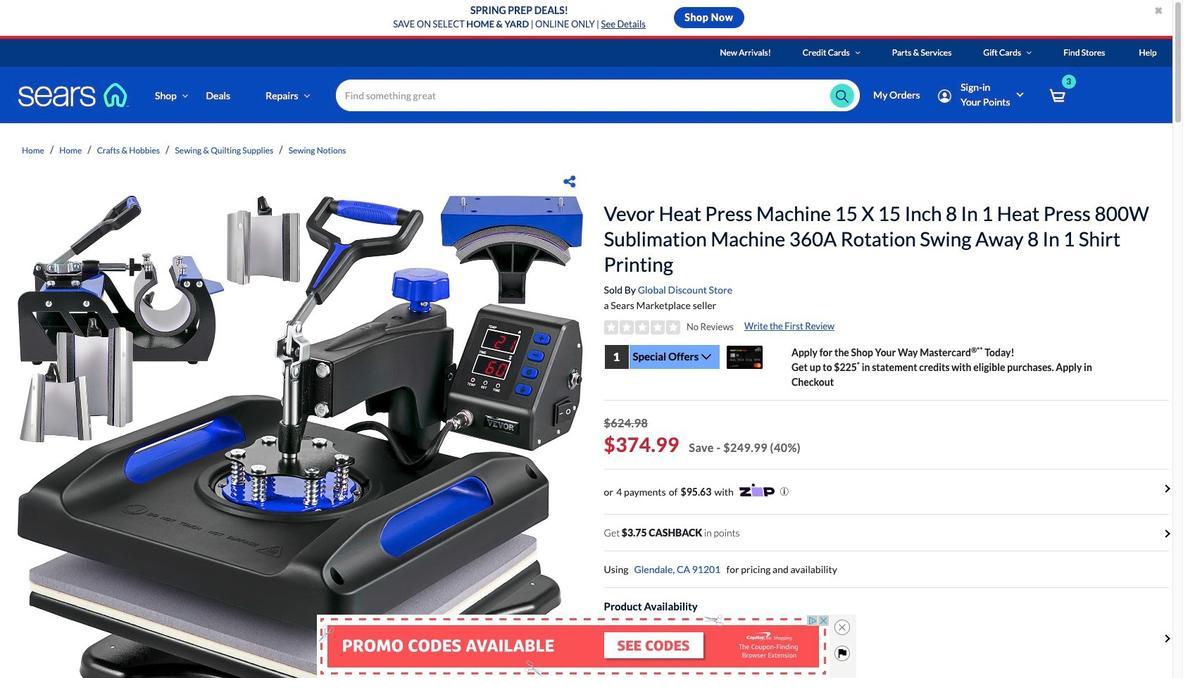 Task type: locate. For each thing, give the bounding box(es) containing it.
banner
[[0, 39, 1183, 144]]

angle down image
[[1027, 49, 1032, 57], [182, 91, 188, 100], [304, 91, 310, 100]]

Shipping radio
[[604, 618, 615, 630]]

settings image
[[938, 89, 952, 103]]

view cart image
[[1049, 88, 1065, 104]]

zip logo, when clicked, opens infographic about the option of buying this item with 4 installment payments image
[[739, 482, 775, 499]]

share alt image
[[564, 175, 576, 189]]

2 horizontal spatial angle down image
[[1027, 49, 1032, 57]]

Search text field
[[336, 80, 860, 111]]

main content
[[0, 123, 1180, 678]]

home image
[[18, 82, 130, 108]]



Task type: describe. For each thing, give the bounding box(es) containing it.
special offers image
[[727, 346, 763, 369]]

rated 0.0 out of 5 stars image
[[604, 319, 681, 335]]

0 horizontal spatial angle down image
[[182, 91, 188, 100]]

angle down image
[[855, 49, 861, 57]]

1 horizontal spatial angle down image
[[304, 91, 310, 100]]

advertisement element
[[317, 615, 829, 678]]

vevor heat press machine 15 x 15 inch 8 in 1 heat press 800w sublimation machine 360a rotation swing away 8 in 1 shirt printing image
[[18, 196, 583, 678]]



Task type: vqa. For each thing, say whether or not it's contained in the screenshot.
2nd angle down image from the left
yes



